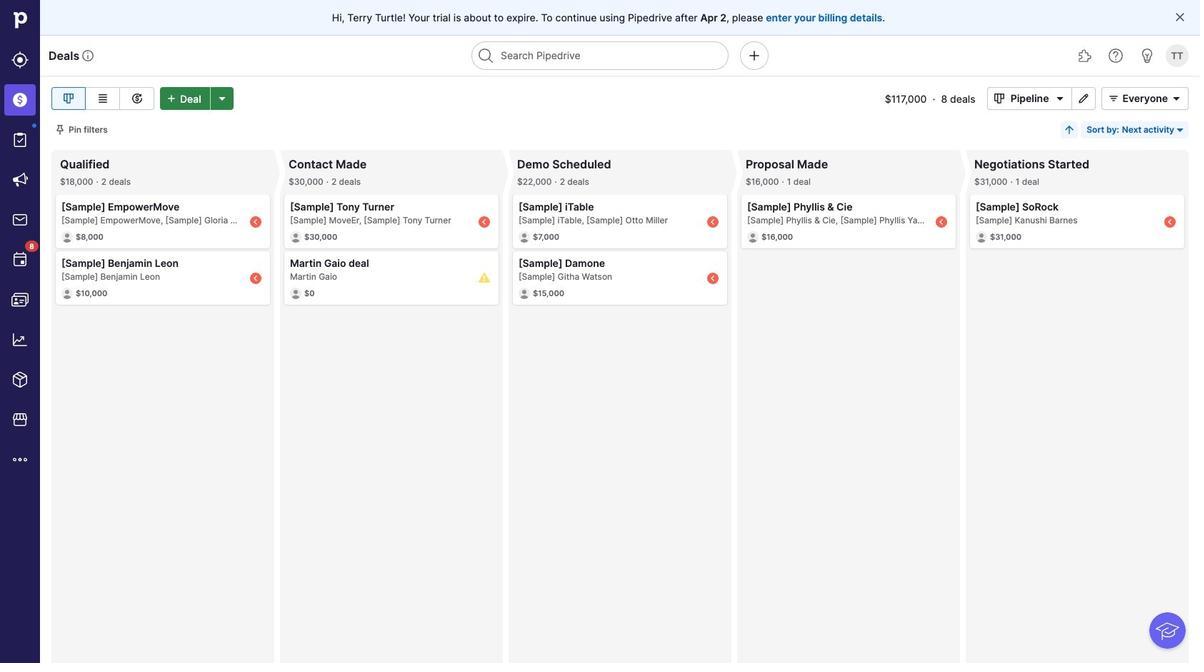 Task type: vqa. For each thing, say whether or not it's contained in the screenshot.
Products IMAGE
yes



Task type: locate. For each thing, give the bounding box(es) containing it.
color primary inverted image
[[163, 93, 180, 104]]

deals image
[[11, 91, 29, 109]]

change order image
[[1064, 124, 1075, 136]]

menu
[[0, 0, 40, 664]]

color primary image
[[1175, 11, 1186, 23], [1052, 93, 1069, 104], [1106, 93, 1123, 104], [1168, 93, 1185, 104], [54, 124, 66, 136], [1175, 124, 1186, 136]]

add deal element
[[160, 87, 233, 110]]

menu item
[[0, 80, 40, 120]]

leads image
[[11, 51, 29, 69]]

more image
[[11, 452, 29, 469]]

quick help image
[[1107, 47, 1125, 64]]

products image
[[11, 372, 29, 389]]

sales inbox image
[[11, 211, 29, 229]]

info image
[[82, 50, 94, 61]]

marketplace image
[[11, 412, 29, 429]]

quick add image
[[746, 47, 763, 64]]

edit pipeline image
[[1076, 93, 1093, 104]]



Task type: describe. For each thing, give the bounding box(es) containing it.
knowledge center bot, also known as kc bot is an onboarding assistant that allows you to see the list of onboarding items in one place for quick and easy reference. this improves your in-app experience. image
[[1150, 613, 1186, 649]]

pipeline image
[[60, 90, 77, 107]]

home image
[[9, 9, 31, 31]]

Search Pipedrive field
[[472, 41, 729, 70]]

insights image
[[11, 332, 29, 349]]

campaigns image
[[11, 171, 29, 189]]

list image
[[94, 90, 111, 107]]

contacts image
[[11, 292, 29, 309]]

forecast image
[[128, 90, 145, 107]]

sales assistant image
[[1139, 47, 1156, 64]]

color undefined image
[[11, 251, 29, 269]]

color primary image
[[991, 93, 1008, 104]]

add deal options image
[[213, 93, 230, 104]]

color undefined image
[[11, 131, 29, 149]]



